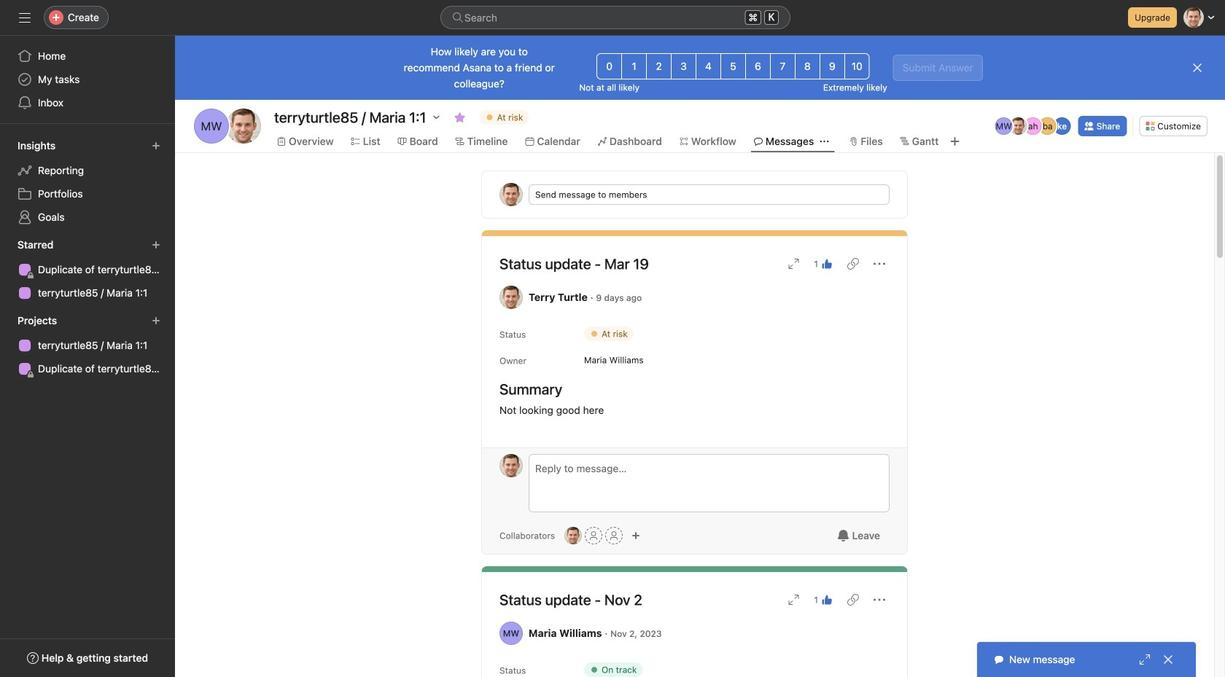 Task type: locate. For each thing, give the bounding box(es) containing it.
close image
[[1163, 655, 1175, 666]]

2 1 like. you liked this task image from the top
[[822, 595, 833, 606]]

Search tasks, projects, and more text field
[[441, 6, 791, 29]]

None field
[[441, 6, 791, 29]]

None radio
[[647, 53, 672, 80], [671, 53, 697, 80], [696, 53, 722, 80], [820, 53, 846, 80], [845, 53, 870, 80], [647, 53, 672, 80], [671, 53, 697, 80], [696, 53, 722, 80], [820, 53, 846, 80], [845, 53, 870, 80]]

full screen image
[[788, 258, 800, 270]]

new project or portfolio image
[[152, 317, 161, 325]]

add or remove collaborators image
[[565, 528, 582, 545], [632, 532, 641, 541]]

1 horizontal spatial add or remove collaborators image
[[632, 532, 641, 541]]

1 like. you liked this task image left copy link image
[[822, 258, 833, 270]]

1 like. you liked this task image
[[822, 258, 833, 270], [822, 595, 833, 606]]

global element
[[0, 36, 175, 123]]

more actions image
[[874, 258, 886, 270]]

1 like. you liked this task image for copy link image
[[822, 258, 833, 270]]

new insights image
[[152, 142, 161, 150]]

1 1 like. you liked this task image from the top
[[822, 258, 833, 270]]

0 horizontal spatial add or remove collaborators image
[[565, 528, 582, 545]]

1 like. you liked this task image left copy link icon
[[822, 595, 833, 606]]

copy link image
[[848, 595, 860, 606]]

0 vertical spatial 1 like. you liked this task image
[[822, 258, 833, 270]]

None radio
[[597, 53, 623, 80], [622, 53, 647, 80], [721, 53, 746, 80], [746, 53, 771, 80], [771, 53, 796, 80], [795, 53, 821, 80], [597, 53, 623, 80], [622, 53, 647, 80], [721, 53, 746, 80], [746, 53, 771, 80], [771, 53, 796, 80], [795, 53, 821, 80]]

option group
[[597, 53, 870, 80]]

add items to starred image
[[152, 241, 161, 250]]

open user profile image
[[500, 455, 523, 478]]

1 vertical spatial 1 like. you liked this task image
[[822, 595, 833, 606]]

projects element
[[0, 308, 175, 384]]



Task type: describe. For each thing, give the bounding box(es) containing it.
full screen image
[[788, 595, 800, 606]]

hide sidebar image
[[19, 12, 31, 23]]

tab actions image
[[820, 137, 829, 146]]

dismiss image
[[1192, 62, 1204, 74]]

add tab image
[[950, 136, 961, 147]]

starred element
[[0, 232, 175, 308]]

expand new message image
[[1140, 655, 1151, 666]]

copy link image
[[848, 258, 860, 270]]

remove from starred image
[[454, 112, 466, 123]]

more actions image
[[874, 595, 886, 606]]

1 like. you liked this task image for copy link icon
[[822, 595, 833, 606]]

insights element
[[0, 133, 175, 232]]



Task type: vqa. For each thing, say whether or not it's contained in the screenshot.
the topmost 'Team'
no



